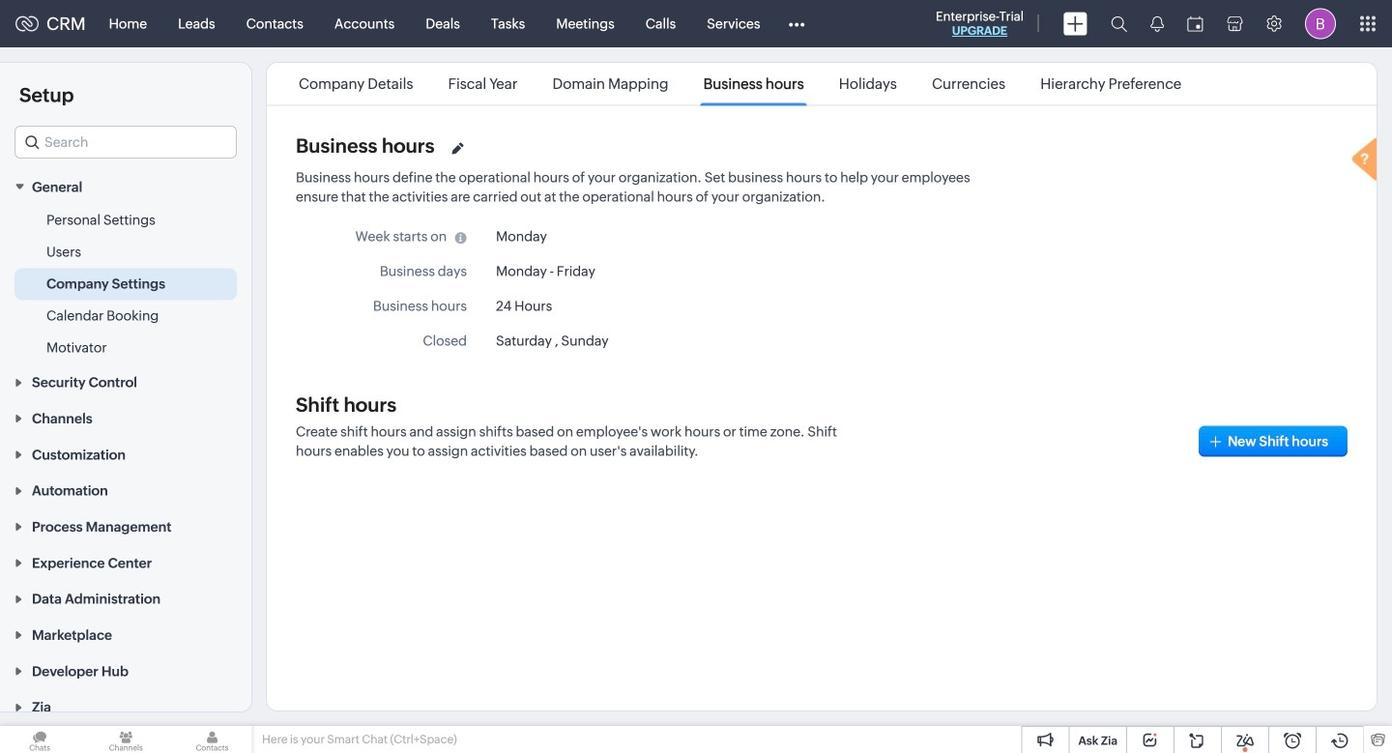 Task type: locate. For each thing, give the bounding box(es) containing it.
create menu element
[[1052, 0, 1099, 47]]

contacts image
[[172, 726, 252, 753]]

signals element
[[1139, 0, 1176, 47]]

Other Modules field
[[776, 8, 817, 39]]

list
[[281, 63, 1199, 105]]

None field
[[15, 126, 237, 159]]

channels image
[[86, 726, 166, 753]]

profile image
[[1305, 8, 1336, 39]]

search element
[[1099, 0, 1139, 47]]

signals image
[[1151, 15, 1164, 32]]

profile element
[[1294, 0, 1348, 47]]

region
[[0, 204, 251, 364]]

help image
[[1348, 135, 1387, 187]]

Search text field
[[15, 127, 236, 158]]



Task type: vqa. For each thing, say whether or not it's contained in the screenshot.
3rd option from the top of the page
no



Task type: describe. For each thing, give the bounding box(es) containing it.
create menu image
[[1064, 12, 1088, 35]]

chats image
[[0, 726, 79, 753]]

search image
[[1111, 15, 1127, 32]]

logo image
[[15, 16, 39, 31]]

calendar image
[[1187, 16, 1204, 31]]



